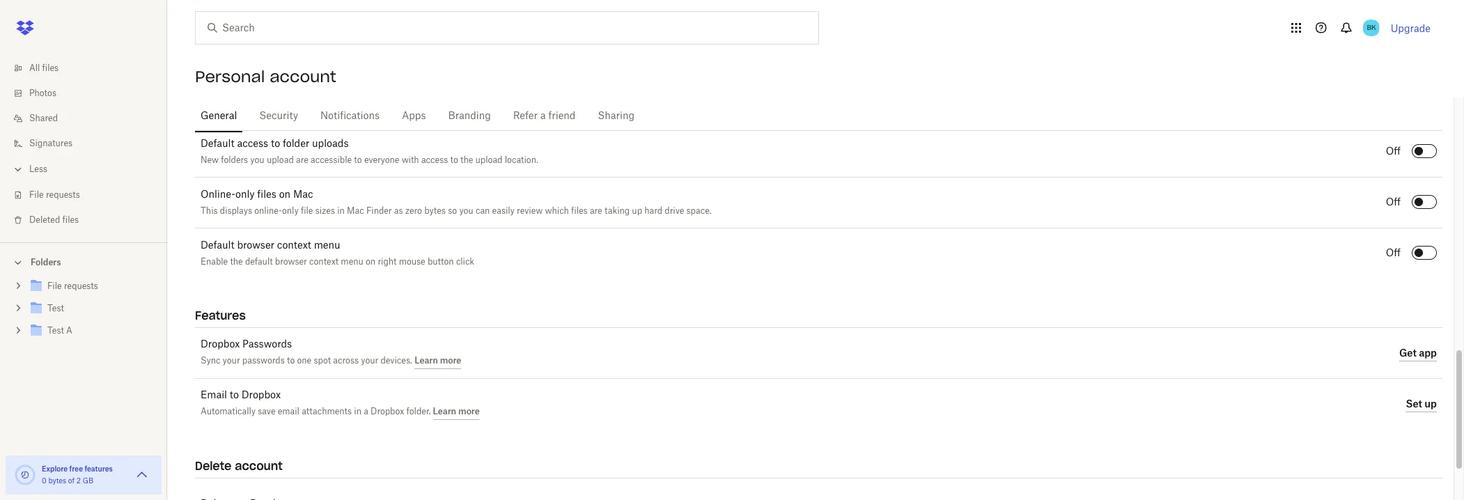 Task type: vqa. For each thing, say whether or not it's contained in the screenshot.
sign up link
no



Task type: locate. For each thing, give the bounding box(es) containing it.
online-
[[201, 190, 236, 200]]

2 your from the left
[[361, 357, 379, 365]]

3 off from the top
[[1387, 249, 1402, 259]]

default
[[245, 258, 273, 266]]

0 horizontal spatial you
[[250, 156, 265, 164]]

dropbox left folder.
[[371, 408, 404, 416]]

upload down folder
[[267, 156, 294, 164]]

0 horizontal spatial up
[[632, 207, 643, 215]]

0 vertical spatial default
[[201, 139, 235, 149]]

0 horizontal spatial bytes
[[48, 478, 66, 485]]

1 horizontal spatial access
[[422, 156, 448, 164]]

1 vertical spatial access
[[422, 156, 448, 164]]

0 horizontal spatial on
[[279, 190, 291, 200]]

dropbox image
[[11, 14, 39, 42]]

off
[[1387, 147, 1402, 157], [1387, 198, 1402, 208], [1387, 249, 1402, 259]]

in
[[337, 207, 345, 215], [354, 408, 362, 416]]

the
[[461, 156, 473, 164], [230, 258, 243, 266]]

devices.
[[381, 357, 413, 365]]

more inside dropbox passwords sync your passwords to one spot across your devices. learn more
[[440, 355, 462, 366]]

files
[[42, 64, 59, 72], [257, 190, 277, 200], [572, 207, 588, 215], [62, 216, 79, 224]]

0 horizontal spatial dropbox
[[201, 340, 240, 350]]

test up test a
[[47, 305, 64, 313]]

this
[[201, 207, 218, 215]]

all
[[29, 64, 40, 72]]

learn inside dropbox passwords sync your passwords to one spot across your devices. learn more
[[415, 355, 438, 366]]

0 vertical spatial browser
[[237, 241, 275, 251]]

bytes down explore
[[48, 478, 66, 485]]

default up the new
[[201, 139, 235, 149]]

1 vertical spatial in
[[354, 408, 362, 416]]

on left right
[[366, 258, 376, 266]]

context down sizes
[[309, 258, 339, 266]]

in inside online-only files on mac this displays online-only file sizes in mac finder as zero bytes so you can easily review which files are taking up hard drive space.
[[337, 207, 345, 215]]

more right folder.
[[459, 406, 480, 417]]

requests up deleted files
[[46, 191, 80, 199]]

upgrade link
[[1392, 22, 1432, 34]]

browser
[[237, 241, 275, 251], [275, 258, 307, 266]]

account
[[270, 67, 336, 86], [235, 459, 283, 473]]

bytes inside explore free features 0 bytes of 2 gb
[[48, 478, 66, 485]]

up inside button
[[1425, 398, 1438, 409]]

test for test
[[47, 305, 64, 313]]

so
[[448, 207, 457, 215]]

0 horizontal spatial in
[[337, 207, 345, 215]]

account up the security tab
[[270, 67, 336, 86]]

1 vertical spatial the
[[230, 258, 243, 266]]

browser right default in the bottom left of the page
[[275, 258, 307, 266]]

up inside online-only files on mac this displays online-only file sizes in mac finder as zero bytes so you can easily review which files are taking up hard drive space.
[[632, 207, 643, 215]]

0 vertical spatial bytes
[[425, 207, 446, 215]]

to up the automatically on the left bottom of page
[[230, 391, 239, 401]]

0 vertical spatial more
[[440, 355, 462, 366]]

1 horizontal spatial up
[[1425, 398, 1438, 409]]

file requests
[[29, 191, 80, 199], [47, 282, 98, 291]]

passwords
[[243, 340, 292, 350]]

1 vertical spatial on
[[366, 258, 376, 266]]

signatures
[[29, 139, 73, 148]]

are left taking
[[590, 207, 603, 215]]

learn right devices.
[[415, 355, 438, 366]]

1 test from the top
[[47, 305, 64, 313]]

1 vertical spatial account
[[235, 459, 283, 473]]

you
[[250, 156, 265, 164], [460, 207, 474, 215]]

file requests link
[[11, 183, 167, 208], [28, 277, 156, 296]]

files right deleted
[[62, 216, 79, 224]]

learn
[[415, 355, 438, 366], [433, 406, 457, 417]]

0 vertical spatial off
[[1387, 147, 1402, 157]]

0 horizontal spatial your
[[223, 357, 240, 365]]

1 horizontal spatial only
[[282, 207, 299, 215]]

file inside group
[[47, 282, 62, 291]]

account right delete
[[235, 459, 283, 473]]

1 default from the top
[[201, 139, 235, 149]]

refer
[[513, 112, 538, 121]]

dropbox up sync
[[201, 340, 240, 350]]

the right enable
[[230, 258, 243, 266]]

file requests link up "test" link
[[28, 277, 156, 296]]

context down file
[[277, 241, 311, 251]]

the inside the default access to folder uploads new folders you upload are accessible to everyone with access to the upload location.
[[461, 156, 473, 164]]

0 horizontal spatial mac
[[293, 190, 313, 200]]

save
[[258, 408, 276, 416]]

0 vertical spatial learn more button
[[415, 353, 462, 370]]

1 vertical spatial requests
[[64, 282, 98, 291]]

tab list
[[195, 98, 1443, 133]]

you right folders
[[250, 156, 265, 164]]

0 vertical spatial up
[[632, 207, 643, 215]]

0 vertical spatial a
[[541, 112, 546, 121]]

access up folders
[[237, 139, 268, 149]]

in right attachments
[[354, 408, 362, 416]]

a right 'refer'
[[541, 112, 546, 121]]

0 vertical spatial menu
[[314, 241, 340, 251]]

bytes
[[425, 207, 446, 215], [48, 478, 66, 485]]

1 horizontal spatial in
[[354, 408, 362, 416]]

1 vertical spatial file requests
[[47, 282, 98, 291]]

mouse
[[399, 258, 426, 266]]

1 horizontal spatial file
[[47, 282, 62, 291]]

on up "online-"
[[279, 190, 291, 200]]

0 horizontal spatial only
[[236, 190, 255, 200]]

are down folder
[[296, 156, 309, 164]]

to up online-only files on mac this displays online-only file sizes in mac finder as zero bytes so you can easily review which files are taking up hard drive space.
[[451, 156, 458, 164]]

all files
[[29, 64, 59, 72]]

in right sizes
[[337, 207, 345, 215]]

the up online-only files on mac this displays online-only file sizes in mac finder as zero bytes so you can easily review which files are taking up hard drive space.
[[461, 156, 473, 164]]

context
[[277, 241, 311, 251], [309, 258, 339, 266]]

file
[[29, 191, 44, 199], [47, 282, 62, 291]]

1 your from the left
[[223, 357, 240, 365]]

notifications
[[321, 112, 380, 121]]

delete
[[195, 459, 232, 473]]

learn more button right devices.
[[415, 353, 462, 370]]

1 vertical spatial off
[[1387, 198, 1402, 208]]

0 vertical spatial only
[[236, 190, 255, 200]]

only up displays
[[236, 190, 255, 200]]

your right sync
[[223, 357, 240, 365]]

learn for set
[[433, 406, 457, 417]]

1 vertical spatial browser
[[275, 258, 307, 266]]

1 vertical spatial menu
[[341, 258, 364, 266]]

1 vertical spatial you
[[460, 207, 474, 215]]

dropbox
[[201, 340, 240, 350], [242, 391, 281, 401], [371, 408, 404, 416]]

1 horizontal spatial upload
[[476, 156, 503, 164]]

set
[[1407, 398, 1423, 409]]

test left the a
[[47, 327, 64, 335]]

1 horizontal spatial your
[[361, 357, 379, 365]]

your right across
[[361, 357, 379, 365]]

mac left finder
[[347, 207, 364, 215]]

default
[[201, 139, 235, 149], [201, 241, 235, 251]]

more inside email to dropbox automatically save email attachments in a dropbox folder. learn more
[[459, 406, 480, 417]]

file requests link up deleted files
[[11, 183, 167, 208]]

hard
[[645, 207, 663, 215]]

learn more button for set up
[[433, 404, 480, 420]]

folder.
[[407, 408, 431, 416]]

menu down sizes
[[314, 241, 340, 251]]

1 horizontal spatial on
[[366, 258, 376, 266]]

menu
[[314, 241, 340, 251], [341, 258, 364, 266]]

folders button
[[0, 252, 167, 273]]

requests down folders button
[[64, 282, 98, 291]]

0 horizontal spatial menu
[[314, 241, 340, 251]]

folders
[[221, 156, 248, 164]]

file requests down folders button
[[47, 282, 98, 291]]

1 vertical spatial default
[[201, 241, 235, 251]]

default inside the default access to folder uploads new folders you upload are accessible to everyone with access to the upload location.
[[201, 139, 235, 149]]

features
[[85, 465, 113, 473]]

to left everyone
[[354, 156, 362, 164]]

upload left location.
[[476, 156, 503, 164]]

to
[[271, 139, 280, 149], [354, 156, 362, 164], [451, 156, 458, 164], [287, 357, 295, 365], [230, 391, 239, 401]]

file down folders
[[47, 282, 62, 291]]

you right so
[[460, 207, 474, 215]]

menu left right
[[341, 258, 364, 266]]

on
[[279, 190, 291, 200], [366, 258, 376, 266]]

up right set
[[1425, 398, 1438, 409]]

0 horizontal spatial are
[[296, 156, 309, 164]]

browser up default in the bottom left of the page
[[237, 241, 275, 251]]

1 vertical spatial bytes
[[48, 478, 66, 485]]

1 vertical spatial learn
[[433, 406, 457, 417]]

0 vertical spatial you
[[250, 156, 265, 164]]

1 upload from the left
[[267, 156, 294, 164]]

default up enable
[[201, 241, 235, 251]]

1 vertical spatial only
[[282, 207, 299, 215]]

2 vertical spatial off
[[1387, 249, 1402, 259]]

2 default from the top
[[201, 241, 235, 251]]

test
[[47, 305, 64, 313], [47, 327, 64, 335]]

up left the "hard"
[[632, 207, 643, 215]]

1 vertical spatial learn more button
[[433, 404, 480, 420]]

0 vertical spatial requests
[[46, 191, 80, 199]]

0 horizontal spatial the
[[230, 258, 243, 266]]

default browser context menu enable the default browser context menu on right mouse button click
[[201, 241, 475, 266]]

general tab
[[195, 100, 243, 133]]

0 vertical spatial context
[[277, 241, 311, 251]]

0 vertical spatial are
[[296, 156, 309, 164]]

1 vertical spatial file requests link
[[28, 277, 156, 296]]

1 horizontal spatial you
[[460, 207, 474, 215]]

a
[[541, 112, 546, 121], [364, 408, 369, 416]]

1 vertical spatial up
[[1425, 398, 1438, 409]]

more right devices.
[[440, 355, 462, 366]]

are
[[296, 156, 309, 164], [590, 207, 603, 215]]

0 vertical spatial test
[[47, 305, 64, 313]]

0 horizontal spatial file
[[29, 191, 44, 199]]

deleted files link
[[11, 208, 167, 233]]

mac up file
[[293, 190, 313, 200]]

on inside online-only files on mac this displays online-only file sizes in mac finder as zero bytes so you can easily review which files are taking up hard drive space.
[[279, 190, 291, 200]]

1 vertical spatial test
[[47, 327, 64, 335]]

file down less
[[29, 191, 44, 199]]

to left one
[[287, 357, 295, 365]]

you inside the default access to folder uploads new folders you upload are accessible to everyone with access to the upload location.
[[250, 156, 265, 164]]

1 vertical spatial are
[[590, 207, 603, 215]]

0 vertical spatial account
[[270, 67, 336, 86]]

2 test from the top
[[47, 327, 64, 335]]

access right with
[[422, 156, 448, 164]]

up
[[632, 207, 643, 215], [1425, 398, 1438, 409]]

0 horizontal spatial a
[[364, 408, 369, 416]]

right
[[378, 258, 397, 266]]

more
[[440, 355, 462, 366], [459, 406, 480, 417]]

branding
[[448, 112, 491, 121]]

file requests inside group
[[47, 282, 98, 291]]

security tab
[[254, 100, 304, 133]]

0 horizontal spatial upload
[[267, 156, 294, 164]]

file requests up deleted files
[[29, 191, 80, 199]]

1 horizontal spatial bytes
[[425, 207, 446, 215]]

1 horizontal spatial are
[[590, 207, 603, 215]]

learn more button right folder.
[[433, 404, 480, 420]]

2 vertical spatial dropbox
[[371, 408, 404, 416]]

2 off from the top
[[1387, 198, 1402, 208]]

1 horizontal spatial mac
[[347, 207, 364, 215]]

learn right folder.
[[433, 406, 457, 417]]

default access to folder uploads new folders you upload are accessible to everyone with access to the upload location.
[[201, 139, 539, 164]]

list
[[0, 47, 167, 243]]

list containing all files
[[0, 47, 167, 243]]

to inside dropbox passwords sync your passwords to one spot across your devices. learn more
[[287, 357, 295, 365]]

0 vertical spatial dropbox
[[201, 340, 240, 350]]

taking
[[605, 207, 630, 215]]

0 vertical spatial the
[[461, 156, 473, 164]]

delete account
[[195, 459, 283, 473]]

default for default access to folder uploads
[[201, 139, 235, 149]]

get app
[[1400, 347, 1438, 359]]

learn more button
[[415, 353, 462, 370], [433, 404, 480, 420]]

files right the all
[[42, 64, 59, 72]]

of
[[68, 478, 75, 485]]

learn inside email to dropbox automatically save email attachments in a dropbox folder. learn more
[[433, 406, 457, 417]]

0 vertical spatial file requests
[[29, 191, 80, 199]]

1 horizontal spatial a
[[541, 112, 546, 121]]

a
[[66, 327, 72, 335]]

1 horizontal spatial dropbox
[[242, 391, 281, 401]]

default inside 'default browser context menu enable the default browser context menu on right mouse button click'
[[201, 241, 235, 251]]

0 vertical spatial learn
[[415, 355, 438, 366]]

1 off from the top
[[1387, 147, 1402, 157]]

1 vertical spatial more
[[459, 406, 480, 417]]

0 horizontal spatial access
[[237, 139, 268, 149]]

upload
[[267, 156, 294, 164], [476, 156, 503, 164]]

more for get app
[[440, 355, 462, 366]]

0 vertical spatial in
[[337, 207, 345, 215]]

1 horizontal spatial the
[[461, 156, 473, 164]]

everyone
[[364, 156, 400, 164]]

1 vertical spatial dropbox
[[242, 391, 281, 401]]

group
[[0, 273, 167, 353]]

get
[[1400, 347, 1417, 359]]

bytes inside online-only files on mac this displays online-only file sizes in mac finder as zero bytes so you can easily review which files are taking up hard drive space.
[[425, 207, 446, 215]]

only left file
[[282, 207, 299, 215]]

0 vertical spatial on
[[279, 190, 291, 200]]

a right attachments
[[364, 408, 369, 416]]

access
[[237, 139, 268, 149], [422, 156, 448, 164]]

are inside the default access to folder uploads new folders you upload are accessible to everyone with access to the upload location.
[[296, 156, 309, 164]]

you inside online-only files on mac this displays online-only file sizes in mac finder as zero bytes so you can easily review which files are taking up hard drive space.
[[460, 207, 474, 215]]

0 vertical spatial file
[[29, 191, 44, 199]]

your
[[223, 357, 240, 365], [361, 357, 379, 365]]

bytes left so
[[425, 207, 446, 215]]

1 vertical spatial a
[[364, 408, 369, 416]]

upgrade
[[1392, 22, 1432, 34]]

only
[[236, 190, 255, 200], [282, 207, 299, 215]]

dropbox up save
[[242, 391, 281, 401]]

deleted
[[29, 216, 60, 224]]

mac
[[293, 190, 313, 200], [347, 207, 364, 215]]

1 vertical spatial file
[[47, 282, 62, 291]]



Task type: describe. For each thing, give the bounding box(es) containing it.
apps
[[402, 112, 426, 121]]

gb
[[83, 478, 93, 485]]

bk button
[[1361, 17, 1383, 39]]

on inside 'default browser context menu enable the default browser context menu on right mouse button click'
[[366, 258, 376, 266]]

the inside 'default browser context menu enable the default browser context menu on right mouse button click'
[[230, 258, 243, 266]]

default for default browser context menu
[[201, 241, 235, 251]]

enable
[[201, 258, 228, 266]]

files up "online-"
[[257, 190, 277, 200]]

signatures link
[[11, 131, 167, 156]]

0 vertical spatial mac
[[293, 190, 313, 200]]

one
[[297, 357, 312, 365]]

1 horizontal spatial menu
[[341, 258, 364, 266]]

sync
[[201, 357, 220, 365]]

easily
[[492, 207, 515, 215]]

refer a friend
[[513, 112, 576, 121]]

drive
[[665, 207, 685, 215]]

in inside email to dropbox automatically save email attachments in a dropbox folder. learn more
[[354, 408, 362, 416]]

a inside email to dropbox automatically save email attachments in a dropbox folder. learn more
[[364, 408, 369, 416]]

email to dropbox automatically save email attachments in a dropbox folder. learn more
[[201, 391, 480, 417]]

as
[[394, 207, 403, 215]]

requests inside group
[[64, 282, 98, 291]]

displays
[[220, 207, 252, 215]]

passwords
[[242, 357, 285, 365]]

quota usage element
[[14, 464, 36, 486]]

general
[[201, 112, 237, 121]]

attachments
[[302, 408, 352, 416]]

files right the "which"
[[572, 207, 588, 215]]

account for delete account
[[235, 459, 283, 473]]

review
[[517, 207, 543, 215]]

all files link
[[11, 56, 167, 81]]

file
[[301, 207, 313, 215]]

set up button
[[1407, 396, 1438, 413]]

uploads
[[312, 139, 349, 149]]

across
[[333, 357, 359, 365]]

online-
[[255, 207, 282, 215]]

spot
[[314, 357, 331, 365]]

1 vertical spatial context
[[309, 258, 339, 266]]

set up
[[1407, 398, 1438, 409]]

1 vertical spatial mac
[[347, 207, 364, 215]]

email
[[201, 391, 227, 401]]

tab list containing general
[[195, 98, 1443, 133]]

accessible
[[311, 156, 352, 164]]

refer a friend tab
[[508, 100, 581, 133]]

features
[[195, 309, 246, 323]]

dropbox passwords sync your passwords to one spot across your devices. learn more
[[201, 340, 462, 366]]

test link
[[28, 300, 156, 318]]

online-only files on mac this displays online-only file sizes in mac finder as zero bytes so you can easily review which files are taking up hard drive space.
[[201, 190, 712, 215]]

shared link
[[11, 106, 167, 131]]

sharing tab
[[593, 100, 640, 133]]

can
[[476, 207, 490, 215]]

test a
[[47, 327, 72, 335]]

button
[[428, 258, 454, 266]]

which
[[545, 207, 569, 215]]

account for personal account
[[270, 67, 336, 86]]

2
[[76, 478, 81, 485]]

personal account
[[195, 67, 336, 86]]

0 vertical spatial file requests link
[[11, 183, 167, 208]]

free
[[69, 465, 83, 473]]

with
[[402, 156, 419, 164]]

2 horizontal spatial dropbox
[[371, 408, 404, 416]]

personal
[[195, 67, 265, 86]]

space.
[[687, 207, 712, 215]]

photos
[[29, 89, 56, 98]]

less
[[29, 165, 47, 174]]

folder
[[283, 139, 310, 149]]

email
[[278, 408, 300, 416]]

apps tab
[[397, 100, 432, 133]]

dropbox inside dropbox passwords sync your passwords to one spot across your devices. learn more
[[201, 340, 240, 350]]

branding tab
[[443, 100, 497, 133]]

0 vertical spatial access
[[237, 139, 268, 149]]

file requests inside list
[[29, 191, 80, 199]]

off for default browser context menu
[[1387, 249, 1402, 259]]

more for set up
[[459, 406, 480, 417]]

finder
[[367, 207, 392, 215]]

to left folder
[[271, 139, 280, 149]]

a inside tab
[[541, 112, 546, 121]]

group containing file requests
[[0, 273, 167, 353]]

test for test a
[[47, 327, 64, 335]]

friend
[[549, 112, 576, 121]]

are inside online-only files on mac this displays online-only file sizes in mac finder as zero bytes so you can easily review which files are taking up hard drive space.
[[590, 207, 603, 215]]

less image
[[11, 162, 25, 176]]

deleted files
[[29, 216, 79, 224]]

folders
[[31, 257, 61, 268]]

2 upload from the left
[[476, 156, 503, 164]]

security
[[259, 112, 298, 121]]

learn more button for get app
[[415, 353, 462, 370]]

location.
[[505, 156, 539, 164]]

sizes
[[315, 207, 335, 215]]

app
[[1420, 347, 1438, 359]]

test a link
[[28, 322, 156, 341]]

Search text field
[[222, 20, 790, 36]]

explore free features 0 bytes of 2 gb
[[42, 465, 113, 485]]

new
[[201, 156, 219, 164]]

sharing
[[598, 112, 635, 121]]

click
[[456, 258, 475, 266]]

0
[[42, 478, 46, 485]]

photos link
[[11, 81, 167, 106]]

learn for get
[[415, 355, 438, 366]]

off for default access to folder uploads
[[1387, 147, 1402, 157]]

explore
[[42, 465, 68, 473]]

to inside email to dropbox automatically save email attachments in a dropbox folder. learn more
[[230, 391, 239, 401]]

automatically
[[201, 408, 256, 416]]

zero
[[405, 207, 422, 215]]

get app button
[[1400, 345, 1438, 362]]

off for online-only files on mac
[[1387, 198, 1402, 208]]

notifications tab
[[315, 100, 385, 133]]

shared
[[29, 114, 58, 123]]



